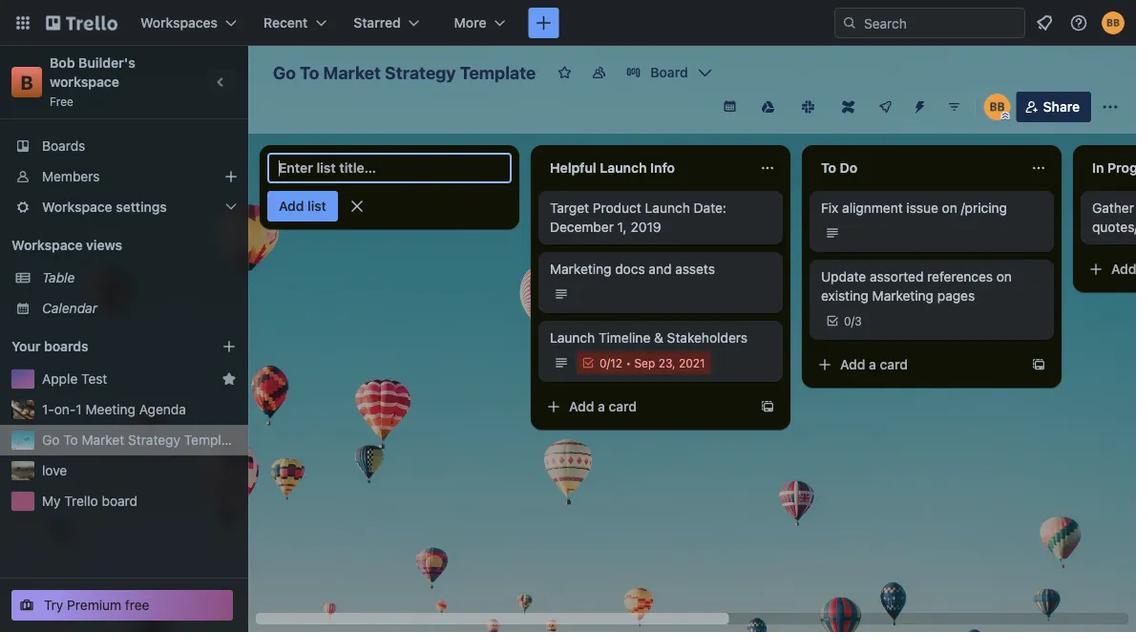 Task type: describe. For each thing, give the bounding box(es) containing it.
Enter list title… text field
[[267, 153, 512, 183]]

marketing docs and assets link
[[550, 260, 772, 279]]

workspace settings
[[42, 199, 167, 215]]

bob builder (bobbuilder40) image
[[985, 94, 1011, 120]]

workspace for workspace views
[[11, 237, 83, 253]]

try premium free button
[[11, 590, 233, 621]]

board button
[[618, 57, 721, 88]]

Search field
[[858, 9, 1025, 37]]

apple test link
[[42, 370, 214, 389]]

do
[[840, 160, 858, 176]]

/pricing
[[961, 200, 1008, 216]]

create board or workspace image
[[534, 13, 554, 32]]

&
[[654, 330, 664, 346]]

apple test
[[42, 371, 107, 387]]

this member is an admin of this board. image
[[1002, 112, 1010, 120]]

fix alignment issue on /pricing
[[821, 200, 1008, 216]]

calendar link
[[42, 299, 237, 318]]

add inside button
[[279, 198, 304, 214]]

search image
[[842, 15, 858, 31]]

members
[[42, 169, 100, 184]]

2019
[[631, 219, 662, 235]]

1-
[[42, 402, 54, 417]]

table
[[42, 270, 75, 286]]

boards
[[44, 339, 89, 354]]

add a card button for docs
[[539, 392, 753, 422]]

0 / 3
[[844, 314, 862, 328]]

recent button
[[252, 8, 338, 38]]

assorted
[[870, 269, 924, 285]]

trello
[[64, 493, 98, 509]]

on-
[[54, 402, 76, 417]]

gather
[[1093, 200, 1135, 216]]

workspace navigation collapse icon image
[[208, 69, 235, 96]]

12
[[611, 356, 623, 370]]

more button
[[443, 8, 517, 38]]

add list button
[[267, 191, 338, 222]]

starred button
[[342, 8, 431, 38]]

add list
[[279, 198, 326, 214]]

starred icon image
[[222, 372, 237, 387]]

card for assorted
[[880, 357, 908, 373]]

workspace visible image
[[592, 65, 607, 80]]

update assorted references on existing marketing pages link
[[821, 267, 1043, 306]]

go inside text field
[[273, 62, 296, 83]]

launch timeline & stakeholders
[[550, 330, 748, 346]]

bob builder (bobbuilder40) image
[[1102, 11, 1125, 34]]

share
[[1044, 99, 1080, 115]]

docs
[[615, 261, 645, 277]]

boards link
[[0, 131, 248, 161]]

your boards
[[11, 339, 89, 354]]

free
[[50, 95, 74, 108]]

workspace views
[[11, 237, 122, 253]]

workspace settings button
[[0, 192, 248, 223]]

Helpful Launch Info text field
[[539, 153, 749, 183]]

2021
[[679, 356, 705, 370]]

test
[[81, 371, 107, 387]]

launch inside text field
[[600, 160, 647, 176]]

power ups image
[[878, 99, 894, 115]]

/ for 12
[[607, 356, 611, 370]]

existing
[[821, 288, 869, 304]]

alignment
[[843, 200, 903, 216]]

automation image
[[905, 92, 932, 118]]

b
[[20, 71, 33, 93]]

try premium free
[[44, 597, 150, 613]]

add board image
[[222, 339, 237, 354]]

and
[[649, 261, 672, 277]]

agenda
[[139, 402, 186, 417]]

board
[[651, 64, 688, 80]]

builder's
[[78, 55, 136, 71]]

table link
[[42, 268, 237, 288]]

cancel list editing image
[[347, 197, 367, 216]]

info
[[650, 160, 675, 176]]

1-on-1 meeting agenda link
[[42, 400, 237, 419]]

try
[[44, 597, 63, 613]]

target product launch date: december 1, 2019
[[550, 200, 727, 235]]

update
[[821, 269, 867, 285]]

more
[[454, 15, 487, 31]]

1
[[76, 402, 82, 417]]

views
[[86, 237, 122, 253]]

marketing docs and assets
[[550, 261, 715, 277]]

bob
[[50, 55, 75, 71]]

in
[[1093, 160, 1105, 176]]

1,
[[618, 219, 627, 235]]

date:
[[694, 200, 727, 216]]

google drive icon image
[[762, 100, 775, 114]]

meeting
[[86, 402, 136, 417]]

share button
[[1017, 92, 1092, 122]]



Task type: locate. For each thing, give the bounding box(es) containing it.
1 horizontal spatial add a card button
[[810, 350, 1024, 380]]

premium
[[67, 597, 121, 613]]

0 horizontal spatial add
[[279, 198, 304, 214]]

0 horizontal spatial a
[[598, 399, 605, 415]]

1 vertical spatial add a card
[[569, 399, 637, 415]]

launch left timeline
[[550, 330, 595, 346]]

launch up "2019"
[[645, 200, 690, 216]]

0 for 0 / 3
[[844, 314, 852, 328]]

1 vertical spatial go
[[42, 432, 60, 448]]

2 horizontal spatial to
[[821, 160, 837, 176]]

my trello board link
[[42, 492, 237, 511]]

1 horizontal spatial 0
[[844, 314, 852, 328]]

go to market strategy template down starred popup button
[[273, 62, 536, 83]]

product
[[593, 200, 642, 216]]

1-on-1 meeting agenda
[[42, 402, 186, 417]]

0 vertical spatial /
[[852, 314, 855, 328]]

0 vertical spatial template
[[460, 62, 536, 83]]

add a card down 3
[[841, 357, 908, 373]]

workspace
[[42, 199, 112, 215], [11, 237, 83, 253]]

1 vertical spatial template
[[184, 432, 241, 448]]

strategy down starred popup button
[[385, 62, 456, 83]]

1 vertical spatial card
[[609, 399, 637, 415]]

prog
[[1108, 160, 1137, 176]]

market inside text field
[[323, 62, 381, 83]]

your boards with 5 items element
[[11, 335, 193, 358]]

1 horizontal spatial add a card
[[841, 357, 908, 373]]

market down meeting
[[82, 432, 124, 448]]

1 vertical spatial workspace
[[11, 237, 83, 253]]

marketing down assorted
[[873, 288, 934, 304]]

strategy down agenda
[[128, 432, 181, 448]]

add a card button down 3
[[810, 350, 1024, 380]]

to inside "text box"
[[821, 160, 837, 176]]

0 horizontal spatial go to market strategy template
[[42, 432, 241, 448]]

marketing inside update assorted references on existing marketing pages
[[873, 288, 934, 304]]

1 horizontal spatial strategy
[[385, 62, 456, 83]]

workspace
[[50, 74, 119, 90]]

market down starred
[[323, 62, 381, 83]]

in prog
[[1093, 160, 1137, 176]]

0 vertical spatial launch
[[600, 160, 647, 176]]

a
[[869, 357, 877, 373], [598, 399, 605, 415]]

strategy inside text field
[[385, 62, 456, 83]]

0 left 12 at the right of the page
[[600, 356, 607, 370]]

0 left 3
[[844, 314, 852, 328]]

calendar power-up image
[[723, 98, 738, 114]]

open information menu image
[[1070, 13, 1089, 32]]

create from template… image
[[1032, 357, 1047, 373]]

settings
[[116, 199, 167, 215]]

to inside text field
[[300, 62, 319, 83]]

go to market strategy template inside go to market strategy template text field
[[273, 62, 536, 83]]

2 vertical spatial to
[[63, 432, 78, 448]]

my
[[42, 493, 61, 509]]

launch timeline & stakeholders link
[[550, 329, 772, 348]]

Board name text field
[[264, 57, 546, 88]]

launch left info
[[600, 160, 647, 176]]

1 vertical spatial 0
[[600, 356, 607, 370]]

1 vertical spatial add a card button
[[539, 392, 753, 422]]

recent
[[264, 15, 308, 31]]

0 horizontal spatial strategy
[[128, 432, 181, 448]]

go to market strategy template link
[[42, 431, 241, 450]]

on for issue
[[942, 200, 958, 216]]

target
[[550, 200, 589, 216]]

workspace up table
[[11, 237, 83, 253]]

0 vertical spatial market
[[323, 62, 381, 83]]

0 horizontal spatial 0
[[600, 356, 607, 370]]

list
[[308, 198, 326, 214]]

bob builder's workspace link
[[50, 55, 139, 90]]

1 vertical spatial to
[[821, 160, 837, 176]]

helpful launch info
[[550, 160, 675, 176]]

2 vertical spatial add
[[569, 399, 595, 415]]

•
[[626, 356, 631, 370]]

gather link
[[1093, 199, 1137, 237]]

0 horizontal spatial card
[[609, 399, 637, 415]]

template inside text field
[[460, 62, 536, 83]]

on inside update assorted references on existing marketing pages
[[997, 269, 1012, 285]]

on
[[942, 200, 958, 216], [997, 269, 1012, 285]]

0 vertical spatial 0
[[844, 314, 852, 328]]

1 vertical spatial market
[[82, 432, 124, 448]]

0 horizontal spatial on
[[942, 200, 958, 216]]

slack icon image
[[802, 100, 815, 114]]

my trello board
[[42, 493, 138, 509]]

add a card
[[841, 357, 908, 373], [569, 399, 637, 415]]

free
[[125, 597, 150, 613]]

calendar
[[42, 300, 97, 316]]

primary element
[[0, 0, 1137, 46]]

love link
[[42, 461, 237, 480]]

1 horizontal spatial marketing
[[873, 288, 934, 304]]

create from template… image
[[760, 399, 776, 415]]

go down the recent
[[273, 62, 296, 83]]

0 horizontal spatial add a card button
[[539, 392, 753, 422]]

a down update assorted references on existing marketing pages
[[869, 357, 877, 373]]

/ for 3
[[852, 314, 855, 328]]

1 horizontal spatial market
[[323, 62, 381, 83]]

0 for 0 / 12 • sep 23, 2021
[[600, 356, 607, 370]]

target product launch date: december 1, 2019 link
[[550, 199, 772, 237]]

launch
[[600, 160, 647, 176], [645, 200, 690, 216], [550, 330, 595, 346]]

1 vertical spatial on
[[997, 269, 1012, 285]]

go to market strategy template
[[273, 62, 536, 83], [42, 432, 241, 448]]

helpful
[[550, 160, 597, 176]]

1 horizontal spatial add
[[569, 399, 595, 415]]

To Do text field
[[810, 153, 1020, 183]]

0 vertical spatial go
[[273, 62, 296, 83]]

1 horizontal spatial to
[[300, 62, 319, 83]]

to down on-
[[63, 432, 78, 448]]

card
[[880, 357, 908, 373], [609, 399, 637, 415]]

0 vertical spatial strategy
[[385, 62, 456, 83]]

to left "do"
[[821, 160, 837, 176]]

card down update assorted references on existing marketing pages
[[880, 357, 908, 373]]

on right 'references'
[[997, 269, 1012, 285]]

boards
[[42, 138, 85, 154]]

0 vertical spatial add a card
[[841, 357, 908, 373]]

add for update assorted references on existing marketing pages
[[841, 357, 866, 373]]

go
[[273, 62, 296, 83], [42, 432, 60, 448]]

apple
[[42, 371, 78, 387]]

template down agenda
[[184, 432, 241, 448]]

go down 1-
[[42, 432, 60, 448]]

/
[[852, 314, 855, 328], [607, 356, 611, 370]]

1 vertical spatial /
[[607, 356, 611, 370]]

market
[[323, 62, 381, 83], [82, 432, 124, 448]]

template down more popup button
[[460, 62, 536, 83]]

on right issue
[[942, 200, 958, 216]]

workspace down members
[[42, 199, 112, 215]]

0 vertical spatial add a card button
[[810, 350, 1024, 380]]

0 horizontal spatial marketing
[[550, 261, 612, 277]]

0 horizontal spatial add a card
[[569, 399, 637, 415]]

2 horizontal spatial add
[[841, 357, 866, 373]]

3
[[855, 314, 862, 328]]

add a card for marketing
[[569, 399, 637, 415]]

marketing down december at the top of the page
[[550, 261, 612, 277]]

on for references
[[997, 269, 1012, 285]]

template
[[460, 62, 536, 83], [184, 432, 241, 448]]

/ left •
[[607, 356, 611, 370]]

a for marketing
[[598, 399, 605, 415]]

workspace for workspace settings
[[42, 199, 112, 215]]

0 horizontal spatial to
[[63, 432, 78, 448]]

your
[[11, 339, 41, 354]]

add a card down 12 at the right of the page
[[569, 399, 637, 415]]

to down recent dropdown button
[[300, 62, 319, 83]]

1 vertical spatial go to market strategy template
[[42, 432, 241, 448]]

add a card button for assorted
[[810, 350, 1024, 380]]

0 horizontal spatial go
[[42, 432, 60, 448]]

switch to… image
[[13, 13, 32, 32]]

gather 
[[1093, 200, 1137, 235]]

card down •
[[609, 399, 637, 415]]

1 horizontal spatial a
[[869, 357, 877, 373]]

1 vertical spatial a
[[598, 399, 605, 415]]

timeline
[[599, 330, 651, 346]]

0 horizontal spatial market
[[82, 432, 124, 448]]

show menu image
[[1101, 97, 1120, 117]]

1 vertical spatial add
[[841, 357, 866, 373]]

love
[[42, 463, 67, 479]]

go to market strategy template down 1-on-1 meeting agenda link at left
[[42, 432, 241, 448]]

1 horizontal spatial on
[[997, 269, 1012, 285]]

1 horizontal spatial card
[[880, 357, 908, 373]]

0 vertical spatial workspace
[[42, 199, 112, 215]]

0 notifications image
[[1034, 11, 1056, 34]]

1 vertical spatial launch
[[645, 200, 690, 216]]

/ down existing
[[852, 314, 855, 328]]

2 vertical spatial launch
[[550, 330, 595, 346]]

confluence icon image
[[842, 100, 856, 114]]

1 horizontal spatial /
[[852, 314, 855, 328]]

0 vertical spatial go to market strategy template
[[273, 62, 536, 83]]

launch inside target product launch date: december 1, 2019
[[645, 200, 690, 216]]

0 vertical spatial to
[[300, 62, 319, 83]]

0 vertical spatial on
[[942, 200, 958, 216]]

card for docs
[[609, 399, 637, 415]]

members link
[[0, 161, 248, 192]]

0 vertical spatial add
[[279, 198, 304, 214]]

fix alignment issue on /pricing link
[[821, 199, 1043, 218]]

fix
[[821, 200, 839, 216]]

workspace inside dropdown button
[[42, 199, 112, 215]]

starred
[[354, 15, 401, 31]]

back to home image
[[46, 8, 117, 38]]

issue
[[907, 200, 939, 216]]

0 vertical spatial a
[[869, 357, 877, 373]]

pages
[[938, 288, 975, 304]]

0 vertical spatial card
[[880, 357, 908, 373]]

update assorted references on existing marketing pages
[[821, 269, 1012, 304]]

december
[[550, 219, 614, 235]]

1 horizontal spatial template
[[460, 62, 536, 83]]

0 horizontal spatial template
[[184, 432, 241, 448]]

1 horizontal spatial go to market strategy template
[[273, 62, 536, 83]]

b link
[[11, 67, 42, 97]]

0 horizontal spatial /
[[607, 356, 611, 370]]

stakeholders
[[667, 330, 748, 346]]

add for marketing docs and assets
[[569, 399, 595, 415]]

workspaces button
[[129, 8, 248, 38]]

1 horizontal spatial go
[[273, 62, 296, 83]]

board
[[102, 493, 138, 509]]

add a card for update
[[841, 357, 908, 373]]

star or unstar board image
[[557, 65, 573, 80]]

a for update
[[869, 357, 877, 373]]

0 / 12 • sep 23, 2021
[[600, 356, 705, 370]]

0 vertical spatial marketing
[[550, 261, 612, 277]]

references
[[928, 269, 993, 285]]

bob builder's workspace free
[[50, 55, 139, 108]]

to do
[[821, 160, 858, 176]]

23,
[[659, 356, 676, 370]]

1 vertical spatial marketing
[[873, 288, 934, 304]]

a down the 0 / 12 • sep 23, 2021 on the right bottom
[[598, 399, 605, 415]]

In Prog text field
[[1081, 153, 1137, 183]]

1 vertical spatial strategy
[[128, 432, 181, 448]]

add a card button down the sep
[[539, 392, 753, 422]]



Task type: vqa. For each thing, say whether or not it's contained in the screenshot.
Bob Builder (bobbuilder40) image to the left
yes



